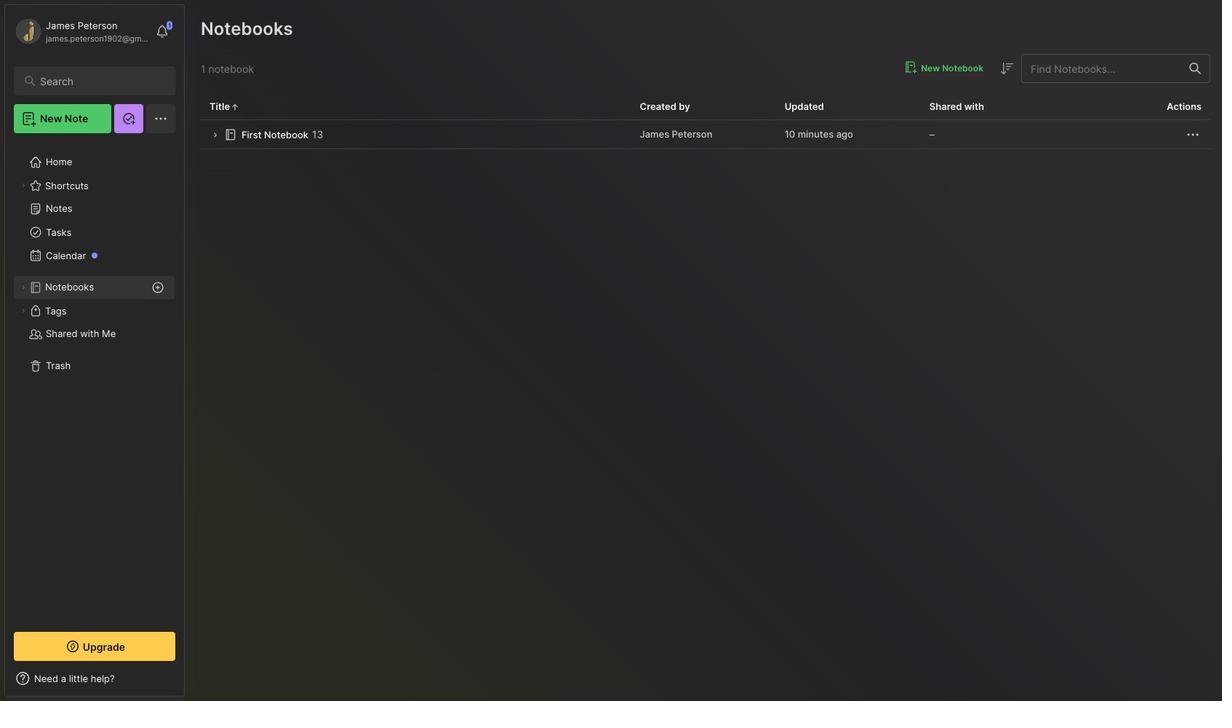 Task type: describe. For each thing, give the bounding box(es) containing it.
more actions image
[[1185, 126, 1203, 143]]

Search text field
[[40, 74, 162, 88]]

expand notebooks image
[[19, 283, 28, 292]]

expand tags image
[[19, 306, 28, 315]]

sort options image
[[999, 60, 1016, 77]]



Task type: vqa. For each thing, say whether or not it's contained in the screenshot.
Arrow icon
yes



Task type: locate. For each thing, give the bounding box(es) containing it.
None search field
[[40, 72, 162, 90]]

More actions field
[[1185, 126, 1203, 143]]

arrow image
[[210, 130, 221, 141]]

row
[[201, 120, 1211, 149]]

Sort field
[[999, 60, 1016, 77]]

none search field inside main element
[[40, 72, 162, 90]]

tree inside main element
[[5, 142, 184, 619]]

Find Notebooks… text field
[[1023, 56, 1181, 80]]

Account field
[[14, 17, 149, 46]]

tree
[[5, 142, 184, 619]]

click to collapse image
[[184, 674, 195, 692]]

WHAT'S NEW field
[[5, 667, 184, 690]]

main element
[[0, 0, 189, 701]]



